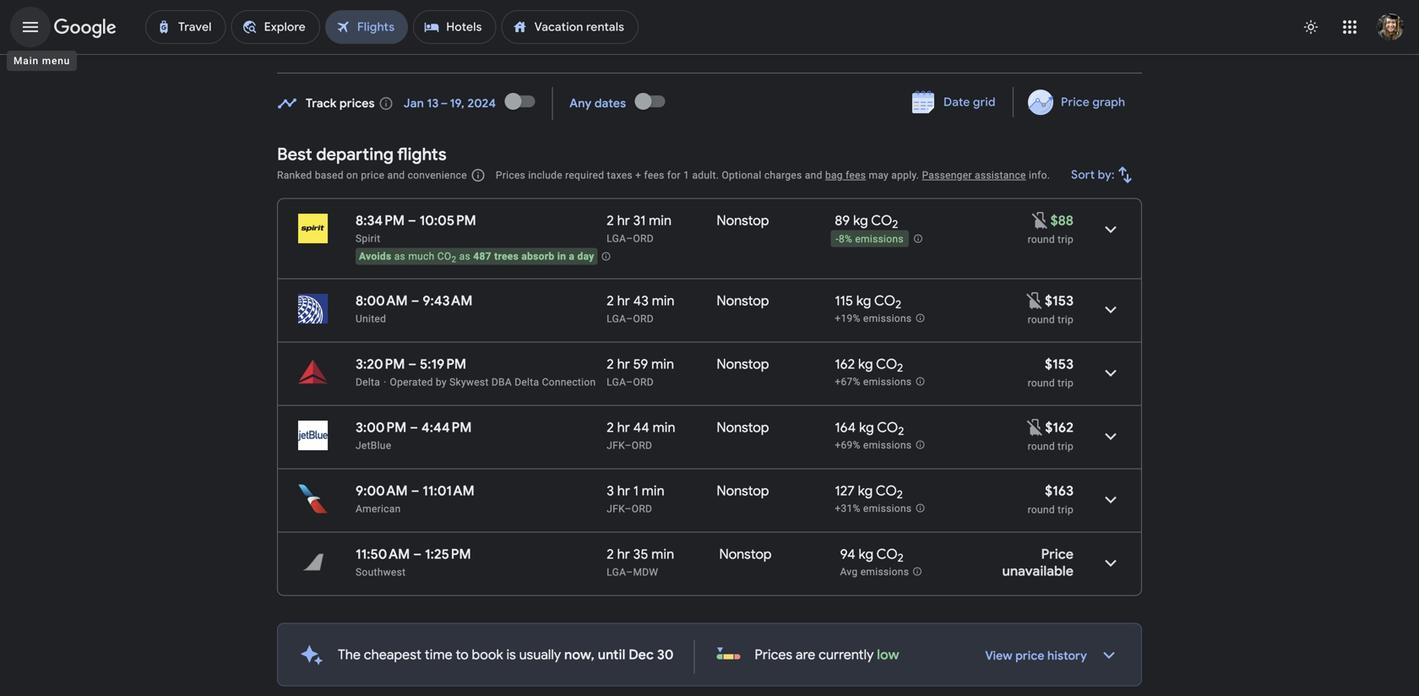 Task type: locate. For each thing, give the bounding box(es) containing it.
sort by: button
[[1065, 155, 1142, 195]]

assistance
[[975, 169, 1026, 181]]

0 vertical spatial $153
[[1045, 292, 1074, 310]]

0 vertical spatial 1
[[684, 169, 689, 181]]

jan
[[404, 96, 424, 111]]

airlines button
[[456, 19, 537, 46]]

time
[[425, 646, 453, 664]]

hr for 43
[[617, 292, 630, 310]]

2 vertical spatial price
[[1041, 546, 1074, 563]]

8%
[[839, 233, 852, 245]]

+69% emissions
[[835, 439, 912, 451]]

round down 153 us dollars text box
[[1028, 314, 1055, 326]]

lga inside 2 hr 43 min lga – ord
[[607, 313, 626, 325]]

sort
[[1071, 167, 1095, 182]]

Departure time: 3:00 PM. text field
[[356, 419, 407, 436]]

2 up +69% emissions at the bottom of the page
[[898, 424, 904, 439]]

min inside 3 hr 1 min jfk – ord
[[642, 482, 665, 500]]

kg up +31% emissions
[[858, 482, 873, 500]]

min right 3
[[642, 482, 665, 500]]

co
[[871, 212, 892, 229], [437, 250, 451, 262], [874, 292, 895, 310], [876, 356, 897, 373], [877, 419, 898, 436], [876, 482, 897, 500], [877, 546, 898, 563]]

connection
[[542, 376, 596, 388]]

1 horizontal spatial prices
[[755, 646, 793, 664]]

trip inside $163 round trip
[[1058, 504, 1074, 516]]

avg emissions
[[840, 566, 909, 578]]

– left arrival time: 11:01 am. 'text field' in the left bottom of the page
[[411, 482, 419, 500]]

this price for this flight doesn't include overhead bin access. if you need a carry-on bag, use the bags filter to update prices. image for $153
[[1025, 290, 1045, 311]]

– down total duration 2 hr 44 min. element
[[625, 440, 632, 452]]

best departing flights main content
[[277, 81, 1142, 696]]

co inside 115 kg co 2
[[874, 292, 895, 310]]

co up '+19% emissions' at top
[[874, 292, 895, 310]]

prices are currently low
[[755, 646, 899, 664]]

co inside 127 kg co 2
[[876, 482, 897, 500]]

emissions down the 164 kg co 2 in the right bottom of the page
[[863, 439, 912, 451]]

1 vertical spatial price
[[1061, 95, 1089, 110]]

min inside 2 hr 44 min jfk – ord
[[653, 419, 675, 436]]

1 right 3
[[633, 482, 639, 500]]

6 hr from the top
[[617, 546, 630, 563]]

change appearance image
[[1291, 7, 1331, 47]]

price for price
[[627, 24, 656, 40]]

0 horizontal spatial delta
[[356, 376, 380, 388]]

– left arrival time: 1:25 pm. text box
[[413, 546, 422, 563]]

emissions down 94 kg co 2
[[861, 566, 909, 578]]

5 round from the top
[[1028, 504, 1055, 516]]

lga inside 2 hr 35 min lga – mdw
[[607, 566, 626, 578]]

min inside 2 hr 31 min lga – ord
[[649, 212, 672, 229]]

this price for this flight doesn't include overhead bin access. if you need a carry-on bag, use the bags filter to update prices. image up 153 us dollars text field
[[1025, 290, 1045, 311]]

0 vertical spatial price
[[627, 24, 656, 40]]

– down total duration 2 hr 31 min. element at the top
[[626, 233, 633, 245]]

0 horizontal spatial prices
[[496, 169, 525, 181]]

-
[[836, 233, 839, 245]]

this price for this flight doesn't include overhead bin access. if you need a carry-on bag, use the bags filter to update prices. image for $162
[[1025, 417, 1045, 437]]

59
[[633, 356, 648, 373]]

hr left 44
[[617, 419, 630, 436]]

leaves laguardia airport at 8:00 am on saturday, january 13 and arrives at o'hare international airport at 9:43 am on saturday, january 13. element
[[356, 292, 473, 310]]

1
[[684, 169, 689, 181], [633, 482, 639, 500]]

Arrival time: 4:44 PM. text field
[[421, 419, 472, 436]]

2 inside the 164 kg co 2
[[898, 424, 904, 439]]

$153 for $153 round trip
[[1045, 356, 1074, 373]]

2 hr 44 min jfk – ord
[[607, 419, 675, 452]]

hr inside 2 hr 31 min lga – ord
[[617, 212, 630, 229]]

– right 8:34 pm
[[408, 212, 416, 229]]

None search field
[[277, 0, 1142, 73]]

min
[[649, 212, 672, 229], [652, 292, 675, 310], [651, 356, 674, 373], [653, 419, 675, 436], [642, 482, 665, 500], [651, 546, 674, 563]]

3 lga from the top
[[607, 376, 626, 388]]

operated
[[390, 376, 433, 388]]

learn more about ranking image
[[470, 168, 486, 183]]

0 horizontal spatial price
[[361, 169, 385, 181]]

0 vertical spatial prices
[[496, 169, 525, 181]]

2 round trip from the top
[[1028, 314, 1074, 326]]

4 hr from the top
[[617, 419, 630, 436]]

$153 left flight details. leaves laguardia airport at 3:20 pm on saturday, january 13 and arrives at o'hare international airport at 5:19 pm on saturday, january 13. icon
[[1045, 356, 1074, 373]]

kg for 164
[[859, 419, 874, 436]]

graph
[[1092, 95, 1125, 110]]

– left 4:44 pm
[[410, 419, 418, 436]]

and
[[387, 169, 405, 181], [805, 169, 822, 181]]

11:50 am – 1:25 pm southwest
[[356, 546, 471, 578]]

stops
[[389, 24, 421, 40]]

2 hr 59 min lga – ord
[[607, 356, 674, 388]]

hr left the 31
[[617, 212, 630, 229]]

round for $162
[[1028, 441, 1055, 452]]

airlines
[[466, 24, 509, 40]]

prices left are
[[755, 646, 793, 664]]

lga
[[607, 233, 626, 245], [607, 313, 626, 325], [607, 376, 626, 388], [607, 566, 626, 578]]

min right 44
[[653, 419, 675, 436]]

leaves laguardia airport at 3:20 pm on saturday, january 13 and arrives at o'hare international airport at 5:19 pm on saturday, january 13. element
[[356, 356, 466, 373]]

round inside $153 round trip
[[1028, 377, 1055, 389]]

in
[[557, 250, 566, 262]]

hr left 59
[[617, 356, 630, 373]]

2 left 487
[[451, 254, 456, 264]]

price left graph
[[1061, 95, 1089, 110]]

1 horizontal spatial price
[[1016, 648, 1045, 664]]

as left 487
[[459, 250, 471, 262]]

co for 162
[[876, 356, 897, 373]]

1 this price for this flight doesn't include overhead bin access. if you need a carry-on bag, use the bags filter to update prices. image from the top
[[1025, 290, 1045, 311]]

nonstop flight. element
[[717, 212, 769, 232], [717, 292, 769, 312], [717, 356, 769, 375], [717, 419, 769, 439], [717, 482, 769, 502], [719, 546, 772, 566]]

trip for $88
[[1058, 234, 1074, 245]]

–
[[408, 212, 416, 229], [626, 233, 633, 245], [411, 292, 419, 310], [626, 313, 633, 325], [408, 356, 417, 373], [626, 376, 633, 388], [410, 419, 418, 436], [625, 440, 632, 452], [411, 482, 419, 500], [625, 503, 632, 515], [413, 546, 422, 563], [626, 566, 633, 578]]

1 trip from the top
[[1058, 234, 1074, 245]]

kg inside 89 kg co 2
[[853, 212, 868, 229]]

usually
[[519, 646, 561, 664]]

none search field containing all filters
[[277, 0, 1142, 73]]

price right bags popup button
[[627, 24, 656, 40]]

this price for this flight doesn't include overhead bin access. if you need a carry-on bag, use the bags filter to update prices. image down $153 round trip
[[1025, 417, 1045, 437]]

skywest
[[450, 376, 489, 388]]

round for $88
[[1028, 234, 1055, 245]]

jfk for 2
[[607, 440, 625, 452]]

kg right 115 on the right top of the page
[[856, 292, 871, 310]]

on
[[346, 169, 358, 181]]

are
[[796, 646, 815, 664]]

1 round trip from the top
[[1028, 234, 1074, 245]]

2 hr 35 min lga – mdw
[[607, 546, 674, 578]]

13 – 19,
[[427, 96, 465, 111]]

4 lga from the top
[[607, 566, 626, 578]]

2 trip from the top
[[1058, 314, 1074, 326]]

ord down 59
[[633, 376, 654, 388]]

Arrival time: 1:25 PM. text field
[[425, 546, 471, 563]]

0 horizontal spatial 1
[[633, 482, 639, 500]]

1 hr from the top
[[617, 212, 630, 229]]

total duration 2 hr 35 min. element
[[607, 546, 719, 566]]

ord down 44
[[632, 440, 652, 452]]

$153
[[1045, 292, 1074, 310], [1045, 356, 1074, 373]]

– inside 9:00 am – 11:01 am american
[[411, 482, 419, 500]]

nonstop flight. element for 2 hr 35 min
[[719, 546, 772, 566]]

min inside 2 hr 35 min lga – mdw
[[651, 546, 674, 563]]

– inside 2 hr 43 min lga – ord
[[626, 313, 633, 325]]

– up 'operated'
[[408, 356, 417, 373]]

2 left 44
[[607, 419, 614, 436]]

1 vertical spatial 1
[[633, 482, 639, 500]]

2 round from the top
[[1028, 314, 1055, 326]]

1 right 'for'
[[684, 169, 689, 181]]

2 inside 2 hr 35 min lga – mdw
[[607, 546, 614, 563]]

this price for this flight doesn't include overhead bin access. if you need a carry-on bag, use the bags filter to update prices. image
[[1030, 210, 1050, 230]]

trip down 153 us dollars text box
[[1058, 314, 1074, 326]]

ord down total duration 3 hr 1 min. element
[[632, 503, 652, 515]]

2 up +67% emissions on the right bottom of page
[[897, 361, 903, 375]]

min right the 31
[[649, 212, 672, 229]]

trip
[[1058, 234, 1074, 245], [1058, 314, 1074, 326], [1058, 377, 1074, 389], [1058, 441, 1074, 452], [1058, 504, 1074, 516]]

track prices
[[306, 96, 375, 111]]

– down total duration 2 hr 59 min. element
[[626, 376, 633, 388]]

+
[[635, 169, 641, 181]]

kg up +69% emissions at the bottom of the page
[[859, 419, 874, 436]]

ord inside 2 hr 43 min lga – ord
[[633, 313, 654, 325]]

avoids
[[359, 250, 392, 262]]

kg inside 115 kg co 2
[[856, 292, 871, 310]]

1 horizontal spatial and
[[805, 169, 822, 181]]

min for 2 hr 35 min
[[651, 546, 674, 563]]

+67%
[[835, 376, 860, 388]]

the cheapest time to book is usually now, until dec 30
[[338, 646, 674, 664]]

kg
[[853, 212, 868, 229], [856, 292, 871, 310], [858, 356, 873, 373], [859, 419, 874, 436], [858, 482, 873, 500], [859, 546, 874, 563]]

– inside 3 hr 1 min jfk – ord
[[625, 503, 632, 515]]

1 vertical spatial this price for this flight doesn't include overhead bin access. if you need a carry-on bag, use the bags filter to update prices. image
[[1025, 417, 1045, 437]]

hr for 44
[[617, 419, 630, 436]]

nonstop flight. element for 2 hr 43 min
[[717, 292, 769, 312]]

emissions for 127
[[863, 503, 912, 515]]

8:34 pm
[[356, 212, 405, 229]]

kg inside 162 kg co 2
[[858, 356, 873, 373]]

co up +31% emissions
[[876, 482, 897, 500]]

a
[[569, 250, 575, 262]]

trip down $162 at the bottom right of page
[[1058, 441, 1074, 452]]

hr left 43
[[617, 292, 630, 310]]

2 lga from the top
[[607, 313, 626, 325]]

emissions for 162
[[863, 376, 912, 388]]

emissions down 89 kg co 2
[[855, 233, 904, 245]]

4 round from the top
[[1028, 441, 1055, 452]]

min inside 2 hr 43 min lga – ord
[[652, 292, 675, 310]]

co up -8% emissions
[[871, 212, 892, 229]]

2 up -8% emissions
[[892, 217, 898, 232]]

kg inside 94 kg co 2
[[859, 546, 874, 563]]

5 trip from the top
[[1058, 504, 1074, 516]]

43
[[633, 292, 649, 310]]

2 up avg emissions
[[898, 551, 904, 565]]

2 up '+19% emissions' at top
[[895, 298, 901, 312]]

hr inside 3 hr 1 min jfk – ord
[[617, 482, 630, 500]]

2 vertical spatial round trip
[[1028, 441, 1074, 452]]

kg inside 127 kg co 2
[[858, 482, 873, 500]]

0 vertical spatial jfk
[[607, 440, 625, 452]]

min right 59
[[651, 356, 674, 373]]

ranked based on price and convenience
[[277, 169, 467, 181]]

flight details. leaves laguardia airport at 3:20 pm on saturday, january 13 and arrives at o'hare international airport at 5:19 pm on saturday, january 13. image
[[1091, 353, 1131, 393]]

0 vertical spatial price
[[361, 169, 385, 181]]

ord inside 2 hr 31 min lga – ord
[[633, 233, 654, 245]]

2 left 35
[[607, 546, 614, 563]]

Departure time: 9:00 AM. text field
[[356, 482, 408, 500]]

round down 153 us dollars text field
[[1028, 377, 1055, 389]]

spirit
[[356, 233, 381, 245]]

162 US dollars text field
[[1045, 419, 1074, 436]]

fees right +
[[644, 169, 665, 181]]

jfk down 3
[[607, 503, 625, 515]]

hr left 35
[[617, 546, 630, 563]]

best
[[277, 144, 312, 165]]

$153 left flight details. leaves laguardia airport at 8:00 am on saturday, january 13 and arrives at o'hare international airport at 9:43 am on saturday, january 13. image
[[1045, 292, 1074, 310]]

co for 115
[[874, 292, 895, 310]]

min right 43
[[652, 292, 675, 310]]

$153 inside $153 round trip
[[1045, 356, 1074, 373]]

– down total duration 3 hr 1 min. element
[[625, 503, 632, 515]]

book
[[472, 646, 503, 664]]

delta right dba
[[515, 376, 539, 388]]

dates
[[595, 96, 626, 111]]

nonstop flight. element for 2 hr 31 min
[[717, 212, 769, 232]]

1 vertical spatial jfk
[[607, 503, 625, 515]]

best departing flights
[[277, 144, 447, 165]]

round trip down 153 us dollars text box
[[1028, 314, 1074, 326]]

find the best price region
[[277, 81, 1142, 131]]

co inside 162 kg co 2
[[876, 356, 897, 373]]

co up +69% emissions at the bottom of the page
[[877, 419, 898, 436]]

emissions down 127 kg co 2
[[863, 503, 912, 515]]

Arrival time: 11:01 AM. text field
[[423, 482, 475, 500]]

3 hr from the top
[[617, 356, 630, 373]]

1 lga from the top
[[607, 233, 626, 245]]

– inside 2 hr 44 min jfk – ord
[[625, 440, 632, 452]]

jfk inside 2 hr 44 min jfk – ord
[[607, 440, 625, 452]]

kg for 89
[[853, 212, 868, 229]]

date
[[944, 95, 970, 110]]

3 trip from the top
[[1058, 377, 1074, 389]]

price unavailable
[[1002, 546, 1074, 580]]

hr inside 2 hr 35 min lga – mdw
[[617, 546, 630, 563]]

total duration 2 hr 31 min. element
[[607, 212, 717, 232]]

1 jfk from the top
[[607, 440, 625, 452]]

3 round from the top
[[1028, 377, 1055, 389]]

3 round trip from the top
[[1028, 441, 1074, 452]]

jfk up 3
[[607, 440, 625, 452]]

emissions down 115 kg co 2
[[863, 313, 912, 325]]

1 as from the left
[[394, 250, 406, 262]]

0 vertical spatial this price for this flight doesn't include overhead bin access. if you need a carry-on bag, use the bags filter to update prices. image
[[1025, 290, 1045, 311]]

round trip down $162 at the bottom right of page
[[1028, 441, 1074, 452]]

filters
[[326, 24, 359, 40]]

delta
[[356, 376, 380, 388], [515, 376, 539, 388]]

price right on
[[361, 169, 385, 181]]

price left flight details. leaves laguardia airport at 11:50 am on saturday, january 13 and arrives at chicago midway international airport at 1:25 pm on saturday, january 13. image
[[1041, 546, 1074, 563]]

1 inside 3 hr 1 min jfk – ord
[[633, 482, 639, 500]]

ord inside the 2 hr 59 min lga – ord
[[633, 376, 654, 388]]

total duration 3 hr 1 min. element
[[607, 482, 717, 502]]

1 vertical spatial round trip
[[1028, 314, 1074, 326]]

round down this price for this flight doesn't include overhead bin access. if you need a carry-on bag, use the bags filter to update prices. icon
[[1028, 234, 1055, 245]]

3:00 pm
[[356, 419, 407, 436]]

trip for $153
[[1058, 314, 1074, 326]]

min for 2 hr 59 min
[[651, 356, 674, 373]]

hr
[[617, 212, 630, 229], [617, 292, 630, 310], [617, 356, 630, 373], [617, 419, 630, 436], [617, 482, 630, 500], [617, 546, 630, 563]]

is
[[506, 646, 516, 664]]

co inside 94 kg co 2
[[877, 546, 898, 563]]

ord for 43
[[633, 313, 654, 325]]

price inside price unavailable
[[1041, 546, 1074, 563]]

4 trip from the top
[[1058, 441, 1074, 452]]

kg for 127
[[858, 482, 873, 500]]

lga left mdw
[[607, 566, 626, 578]]

this price for this flight doesn't include overhead bin access. if you need a carry-on bag, use the bags filter to update prices. image
[[1025, 290, 1045, 311], [1025, 417, 1045, 437]]

5 hr from the top
[[617, 482, 630, 500]]

nonstop for 2 hr 44 min
[[717, 419, 769, 436]]

and down flights
[[387, 169, 405, 181]]

jfk inside 3 hr 1 min jfk – ord
[[607, 503, 625, 515]]

trip down 88 us dollars text field
[[1058, 234, 1074, 245]]

1 and from the left
[[387, 169, 405, 181]]

88 US dollars text field
[[1050, 212, 1074, 229]]

fees right bag
[[846, 169, 866, 181]]

may
[[869, 169, 889, 181]]

ord inside 2 hr 44 min jfk – ord
[[632, 440, 652, 452]]

0 horizontal spatial fees
[[644, 169, 665, 181]]

trip for $162
[[1058, 441, 1074, 452]]

jan 13 – 19, 2024
[[404, 96, 496, 111]]

0 vertical spatial round trip
[[1028, 234, 1074, 245]]

operated by skywest dba delta connection
[[390, 376, 596, 388]]

ord down the 31
[[633, 233, 654, 245]]

127
[[835, 482, 855, 500]]

hr inside 2 hr 44 min jfk – ord
[[617, 419, 630, 436]]

hr inside the 2 hr 59 min lga – ord
[[617, 356, 630, 373]]

1 horizontal spatial as
[[459, 250, 471, 262]]

lga for 2 hr 31 min
[[607, 233, 626, 245]]

2 left the 31
[[607, 212, 614, 229]]

44
[[633, 419, 649, 436]]

apply.
[[891, 169, 919, 181]]

lga inside 2 hr 31 min lga – ord
[[607, 233, 626, 245]]

round down $162 at the bottom right of page
[[1028, 441, 1055, 452]]

taxes
[[607, 169, 633, 181]]

2 up +31% emissions
[[897, 488, 903, 502]]

– down total duration 2 hr 43 min. element
[[626, 313, 633, 325]]

all
[[309, 24, 323, 40]]

round inside $163 round trip
[[1028, 504, 1055, 516]]

lga inside the 2 hr 59 min lga – ord
[[607, 376, 626, 388]]

2 left 59
[[607, 356, 614, 373]]

2 this price for this flight doesn't include overhead bin access. if you need a carry-on bag, use the bags filter to update prices. image from the top
[[1025, 417, 1045, 437]]

dba
[[492, 376, 512, 388]]

avoids as much co2 as 487 trees absorb in a day. learn more about this calculation. image
[[601, 251, 611, 261]]

Departure time: 11:50 AM. text field
[[356, 546, 410, 563]]

co up avg emissions
[[877, 546, 898, 563]]

min inside the 2 hr 59 min lga – ord
[[651, 356, 674, 373]]

8:00 am
[[356, 292, 408, 310]]

price for price graph
[[1061, 95, 1089, 110]]

trip down "$163"
[[1058, 504, 1074, 516]]

– down total duration 2 hr 35 min. element
[[626, 566, 633, 578]]

leaves laguardia airport at 11:50 am on saturday, january 13 and arrives at chicago midway international airport at 1:25 pm on saturday, january 13. element
[[356, 546, 471, 563]]

1 vertical spatial prices
[[755, 646, 793, 664]]

153 US dollars text field
[[1045, 356, 1074, 373]]

optional
[[722, 169, 762, 181]]

flight details. leaves john f. kennedy international airport at 9:00 am on saturday, january 13 and arrives at o'hare international airport at 11:01 am on saturday, january 13. image
[[1091, 479, 1131, 520]]

nonstop
[[717, 212, 769, 229], [717, 292, 769, 310], [717, 356, 769, 373], [717, 419, 769, 436], [717, 482, 769, 500], [719, 546, 772, 563]]

2 jfk from the top
[[607, 503, 625, 515]]

co up +67% emissions on the right bottom of page
[[876, 356, 897, 373]]

min for 2 hr 31 min
[[649, 212, 672, 229]]

total duration 2 hr 43 min. element
[[607, 292, 717, 312]]

2 inside 2 hr 31 min lga – ord
[[607, 212, 614, 229]]

lga down total duration 2 hr 43 min. element
[[607, 313, 626, 325]]

kg up +67% emissions on the right bottom of page
[[858, 356, 873, 373]]

0 horizontal spatial as
[[394, 250, 406, 262]]

round down "$163"
[[1028, 504, 1055, 516]]

1 horizontal spatial fees
[[846, 169, 866, 181]]

leaves john f. kennedy international airport at 3:00 pm on saturday, january 13 and arrives at o'hare international airport at 4:44 pm on saturday, january 13. element
[[356, 419, 472, 436]]

-8% emissions
[[836, 233, 904, 245]]

price inside "button"
[[1061, 95, 1089, 110]]

round trip down this price for this flight doesn't include overhead bin access. if you need a carry-on bag, use the bags filter to update prices. icon
[[1028, 234, 1074, 245]]

all filters
[[309, 24, 359, 40]]

2 and from the left
[[805, 169, 822, 181]]

lga right connection
[[607, 376, 626, 388]]

charges
[[764, 169, 802, 181]]

price inside popup button
[[627, 24, 656, 40]]

main menu image
[[20, 17, 41, 37]]

trip down 153 us dollars text field
[[1058, 377, 1074, 389]]

view price history image
[[1089, 635, 1129, 675]]

prices right 'learn more about ranking' icon
[[496, 169, 525, 181]]

flight details. leaves john f. kennedy international airport at 3:00 pm on saturday, january 13 and arrives at o'hare international airport at 4:44 pm on saturday, january 13. image
[[1091, 416, 1131, 457]]

price right 'view'
[[1016, 648, 1045, 664]]

2 left 43
[[607, 292, 614, 310]]

co inside the 164 kg co 2
[[877, 419, 898, 436]]

and left bag
[[805, 169, 822, 181]]

co inside 89 kg co 2
[[871, 212, 892, 229]]

hr right 3
[[617, 482, 630, 500]]

Departure time: 8:00 AM. text field
[[356, 292, 408, 310]]

nonstop for 2 hr 35 min
[[719, 546, 772, 563]]

delta down the 3:20 pm text field
[[356, 376, 380, 388]]

1 horizontal spatial 1
[[684, 169, 689, 181]]

1 vertical spatial $153
[[1045, 356, 1074, 373]]

lga up avoids as much co2 as 487 trees absorb in a day. learn more about this calculation. 'icon'
[[607, 233, 626, 245]]

1 horizontal spatial delta
[[515, 376, 539, 388]]

2 hr from the top
[[617, 292, 630, 310]]

as left much
[[394, 250, 406, 262]]

hr for 1
[[617, 482, 630, 500]]

1 round from the top
[[1028, 234, 1055, 245]]

co right much
[[437, 250, 451, 262]]

mdw
[[633, 566, 658, 578]]

kg right 94
[[859, 546, 874, 563]]

hr for 59
[[617, 356, 630, 373]]

2 delta from the left
[[515, 376, 539, 388]]

0 horizontal spatial and
[[387, 169, 405, 181]]

2 inside 2 hr 43 min lga – ord
[[607, 292, 614, 310]]

by:
[[1098, 167, 1115, 182]]

nonstop flight. element for 2 hr 44 min
[[717, 419, 769, 439]]

kg right 89
[[853, 212, 868, 229]]

89 kg co 2
[[835, 212, 898, 232]]

– inside 8:34 pm – 10:05 pm spirit
[[408, 212, 416, 229]]

hr inside 2 hr 43 min lga – ord
[[617, 292, 630, 310]]

ord down 43
[[633, 313, 654, 325]]

2
[[607, 212, 614, 229], [892, 217, 898, 232], [451, 254, 456, 264], [607, 292, 614, 310], [895, 298, 901, 312], [607, 356, 614, 373], [897, 361, 903, 375], [607, 419, 614, 436], [898, 424, 904, 439], [897, 488, 903, 502], [607, 546, 614, 563], [898, 551, 904, 565]]

+69%
[[835, 439, 860, 451]]

2 inside avoids as much co 2 as 487 trees absorb in a day
[[451, 254, 456, 264]]

kg for 162
[[858, 356, 873, 373]]

89
[[835, 212, 850, 229]]

emissions down 162 kg co 2
[[863, 376, 912, 388]]

avoids as much co 2 as 487 trees absorb in a day
[[359, 250, 594, 264]]

min right 35
[[651, 546, 674, 563]]

2 $153 from the top
[[1045, 356, 1074, 373]]

round trip for $162
[[1028, 441, 1074, 452]]

prices
[[496, 169, 525, 181], [755, 646, 793, 664]]

– inside the 2 hr 59 min lga – ord
[[626, 376, 633, 388]]

round trip for $88
[[1028, 234, 1074, 245]]

– left 9:43 am at the left
[[411, 292, 419, 310]]

ord inside 3 hr 1 min jfk – ord
[[632, 503, 652, 515]]

kg inside the 164 kg co 2
[[859, 419, 874, 436]]

1 $153 from the top
[[1045, 292, 1074, 310]]



Task type: vqa. For each thing, say whether or not it's contained in the screenshot.
(30 legroom
no



Task type: describe. For each thing, give the bounding box(es) containing it.
nonstop for 2 hr 43 min
[[717, 292, 769, 310]]

based
[[315, 169, 344, 181]]

prices
[[340, 96, 375, 111]]

5:19 pm
[[420, 356, 466, 373]]

2 inside 115 kg co 2
[[895, 298, 901, 312]]

nonstop flight. element for 2 hr 59 min
[[717, 356, 769, 375]]

total duration 2 hr 59 min. element
[[607, 356, 717, 375]]

2 inside 89 kg co 2
[[892, 217, 898, 232]]

9:43 am
[[423, 292, 473, 310]]

united
[[356, 313, 386, 325]]

grid
[[973, 95, 996, 110]]

for
[[667, 169, 681, 181]]

lga for 2 hr 43 min
[[607, 313, 626, 325]]

ord for 31
[[633, 233, 654, 245]]

min for 2 hr 44 min
[[653, 419, 675, 436]]

any
[[570, 96, 592, 111]]

price graph button
[[1017, 87, 1139, 117]]

passenger assistance button
[[922, 169, 1026, 181]]

$153 for $153
[[1045, 292, 1074, 310]]

163 US dollars text field
[[1045, 482, 1074, 500]]

co for 94
[[877, 546, 898, 563]]

nonstop for 2 hr 59 min
[[717, 356, 769, 373]]

11:01 am
[[423, 482, 475, 500]]

8:00 am – 9:43 am united
[[356, 292, 473, 325]]

$163 round trip
[[1028, 482, 1074, 516]]

lga for 2 hr 59 min
[[607, 376, 626, 388]]

2 inside 2 hr 44 min jfk – ord
[[607, 419, 614, 436]]

164 kg co 2
[[835, 419, 904, 439]]

11:50 am
[[356, 546, 410, 563]]

4:44 pm
[[421, 419, 472, 436]]

94 kg co 2
[[840, 546, 904, 565]]

$163
[[1045, 482, 1074, 500]]

history
[[1047, 648, 1087, 664]]

co for 89
[[871, 212, 892, 229]]

hr for 35
[[617, 546, 630, 563]]

the
[[338, 646, 361, 664]]

prices for prices are currently low
[[755, 646, 793, 664]]

162
[[835, 356, 855, 373]]

currently
[[819, 646, 874, 664]]

3
[[607, 482, 614, 500]]

co inside avoids as much co 2 as 487 trees absorb in a day
[[437, 250, 451, 262]]

hr for 31
[[617, 212, 630, 229]]

Arrival time: 5:19 PM. text field
[[420, 356, 466, 373]]

emissions for 94
[[861, 566, 909, 578]]

– inside 2 hr 31 min lga – ord
[[626, 233, 633, 245]]

prices for prices include required taxes + fees for 1 adult. optional charges and bag fees may apply. passenger assistance
[[496, 169, 525, 181]]

trip inside $153 round trip
[[1058, 377, 1074, 389]]

emissions for 164
[[863, 439, 912, 451]]

required
[[565, 169, 604, 181]]

115
[[835, 292, 853, 310]]

3:00 pm – 4:44 pm jetblue
[[356, 419, 472, 452]]

2 inside 94 kg co 2
[[898, 551, 904, 565]]

– inside 3:00 pm – 4:44 pm jetblue
[[410, 419, 418, 436]]

Arrival time: 10:05 PM. text field
[[420, 212, 476, 229]]

include
[[528, 169, 562, 181]]

track
[[306, 96, 337, 111]]

1 vertical spatial price
[[1016, 648, 1045, 664]]

kg for 115
[[856, 292, 871, 310]]

round for $153
[[1028, 314, 1055, 326]]

co for 164
[[877, 419, 898, 436]]

cheapest
[[364, 646, 421, 664]]

8:34 pm – 10:05 pm spirit
[[356, 212, 476, 245]]

3:20 pm
[[356, 356, 405, 373]]

bag
[[825, 169, 843, 181]]

115 kg co 2
[[835, 292, 901, 312]]

round trip for $153
[[1028, 314, 1074, 326]]

departing
[[316, 144, 394, 165]]

low
[[877, 646, 899, 664]]

bag fees button
[[825, 169, 866, 181]]

2 inside 127 kg co 2
[[897, 488, 903, 502]]

Departure time: 8:34 PM. text field
[[356, 212, 405, 229]]

co for 127
[[876, 482, 897, 500]]

total duration 2 hr 44 min. element
[[607, 419, 717, 439]]

any dates
[[570, 96, 626, 111]]

30
[[657, 646, 674, 664]]

flights
[[397, 144, 447, 165]]

1 fees from the left
[[644, 169, 665, 181]]

3:20 pm – 5:19 pm
[[356, 356, 466, 373]]

min for 3 hr 1 min
[[642, 482, 665, 500]]

min for 2 hr 43 min
[[652, 292, 675, 310]]

emissions for 115
[[863, 313, 912, 325]]

Arrival time: 9:43 AM. text field
[[423, 292, 473, 310]]

+67% emissions
[[835, 376, 912, 388]]

3 hr 1 min jfk – ord
[[607, 482, 665, 515]]

2 inside 162 kg co 2
[[897, 361, 903, 375]]

2 hr 43 min lga – ord
[[607, 292, 675, 325]]

2 fees from the left
[[846, 169, 866, 181]]

bags
[[554, 24, 581, 40]]

view
[[985, 648, 1013, 664]]

absorb
[[521, 250, 555, 262]]

much
[[408, 250, 435, 262]]

ord for 44
[[632, 440, 652, 452]]

ord for 59
[[633, 376, 654, 388]]

leaves john f. kennedy international airport at 9:00 am on saturday, january 13 and arrives at o'hare international airport at 11:01 am on saturday, january 13. element
[[356, 482, 475, 500]]

now,
[[564, 646, 595, 664]]

flight details. leaves laguardia airport at 8:00 am on saturday, january 13 and arrives at o'hare international airport at 9:43 am on saturday, january 13. image
[[1091, 289, 1131, 330]]

nonstop for 3 hr 1 min
[[717, 482, 769, 500]]

2 inside the 2 hr 59 min lga – ord
[[607, 356, 614, 373]]

+19%
[[835, 313, 860, 325]]

$88
[[1050, 212, 1074, 229]]

jfk for 3
[[607, 503, 625, 515]]

day
[[577, 250, 594, 262]]

ranked
[[277, 169, 312, 181]]

bags button
[[544, 19, 610, 46]]

– inside 2 hr 35 min lga – mdw
[[626, 566, 633, 578]]

kg for 94
[[859, 546, 874, 563]]

31
[[633, 212, 646, 229]]

price for price unavailable
[[1041, 546, 1074, 563]]

+31%
[[835, 503, 860, 515]]

Departure time: 3:20 PM. text field
[[356, 356, 405, 373]]

+31% emissions
[[835, 503, 912, 515]]

leaves laguardia airport at 8:34 pm on saturday, january 13 and arrives at o'hare international airport at 10:05 pm on saturday, january 13. element
[[356, 212, 476, 229]]

1 delta from the left
[[356, 376, 380, 388]]

ord for 1
[[632, 503, 652, 515]]

convenience
[[408, 169, 467, 181]]

2 hr 31 min lga – ord
[[607, 212, 672, 245]]

lga for 2 hr 35 min
[[607, 566, 626, 578]]

2 as from the left
[[459, 250, 471, 262]]

flight details. leaves laguardia airport at 11:50 am on saturday, january 13 and arrives at chicago midway international airport at 1:25 pm on saturday, january 13. image
[[1091, 543, 1131, 583]]

9:00 am
[[356, 482, 408, 500]]

153 US dollars text field
[[1045, 292, 1074, 310]]

– inside 8:00 am – 9:43 am united
[[411, 292, 419, 310]]

nonstop for 2 hr 31 min
[[717, 212, 769, 229]]

date grid button
[[900, 87, 1009, 117]]

nonstop flight. element for 3 hr 1 min
[[717, 482, 769, 502]]

stops button
[[379, 19, 449, 46]]

162 kg co 2
[[835, 356, 903, 375]]

flight details. leaves laguardia airport at 8:34 pm on saturday, january 13 and arrives at o'hare international airport at 10:05 pm on saturday, january 13. image
[[1091, 209, 1131, 250]]

jetblue
[[356, 440, 391, 452]]

price button
[[617, 19, 684, 46]]

avg
[[840, 566, 858, 578]]

sort by:
[[1071, 167, 1115, 182]]

– inside 11:50 am – 1:25 pm southwest
[[413, 546, 422, 563]]

learn more about tracked prices image
[[378, 96, 393, 111]]

view price history
[[985, 648, 1087, 664]]

$153 round trip
[[1028, 356, 1074, 389]]



